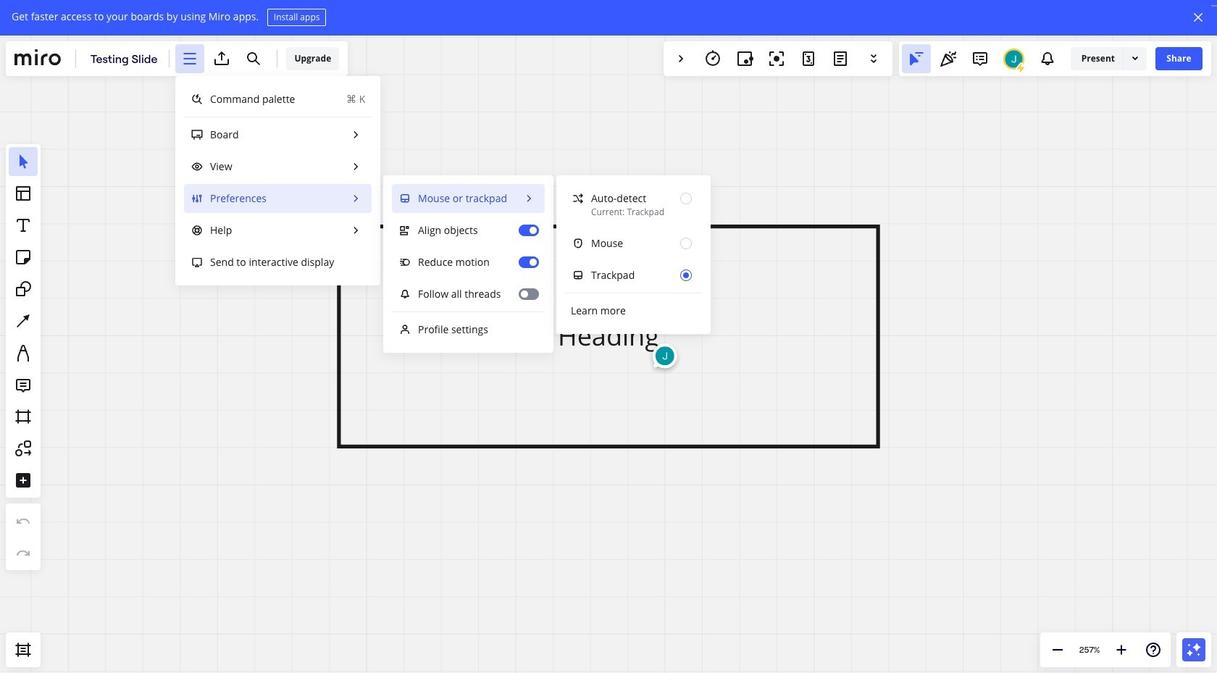 Task type: vqa. For each thing, say whether or not it's contained in the screenshot.
img
no



Task type: locate. For each thing, give the bounding box(es) containing it.
hide apps image
[[672, 50, 690, 67]]

0 horizontal spatial spagx image
[[191, 257, 203, 268]]

communication toolbar
[[899, 41, 1212, 76]]

board toolbar
[[6, 41, 711, 353]]

radio item
[[565, 184, 702, 226], [565, 229, 702, 258], [565, 261, 702, 290]]

spagx image
[[1130, 52, 1141, 64], [1015, 62, 1027, 74], [191, 257, 203, 268]]

open frames image
[[14, 641, 32, 659]]

reactions image
[[940, 50, 957, 67]]

group inside the board toolbar
[[565, 184, 702, 290]]

1 radio item from the top
[[565, 184, 702, 226]]

0 vertical spatial radio item
[[565, 184, 702, 226]]

1 vertical spatial radio item
[[565, 229, 702, 258]]

banner
[[0, 0, 326, 35]]

checkbox item
[[184, 85, 372, 114], [392, 216, 545, 245], [392, 248, 545, 277], [392, 280, 545, 309]]

2 vertical spatial radio item
[[565, 261, 702, 290]]

2 horizontal spatial spagx image
[[1130, 52, 1141, 64]]

close image
[[1192, 11, 1205, 24]]

search image
[[245, 50, 263, 67]]

group
[[565, 184, 702, 290]]

export this board image
[[213, 50, 231, 67]]

menu item
[[184, 120, 372, 149], [184, 152, 372, 181], [184, 184, 372, 213], [392, 184, 545, 213], [184, 216, 372, 245], [184, 248, 372, 277], [392, 315, 545, 344]]

3 radio item from the top
[[565, 261, 702, 290]]

collaboration toolbar
[[664, 41, 893, 76]]

hide collaborators' cursors image
[[908, 50, 925, 67]]



Task type: describe. For each thing, give the bounding box(es) containing it.
spagx image inside the board toolbar
[[191, 257, 203, 268]]

comment image
[[972, 50, 989, 67]]

creation toolbar
[[6, 82, 41, 633]]

main menu image
[[181, 50, 199, 67]]

2 radio item from the top
[[565, 229, 702, 258]]

1 horizontal spatial spagx image
[[1015, 62, 1027, 74]]

feed image
[[1039, 50, 1056, 67]]



